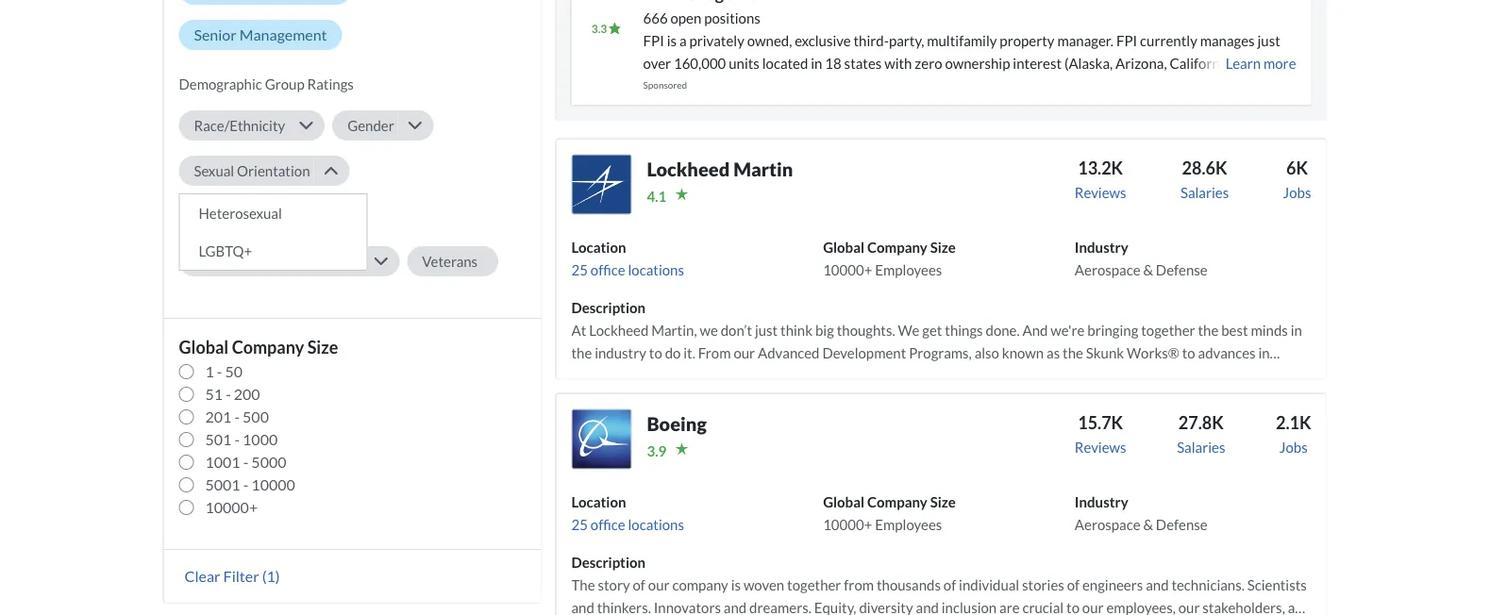 Task type: vqa. For each thing, say whether or not it's contained in the screenshot.
hear,
no



Task type: locate. For each thing, give the bounding box(es) containing it.
- for 5001
[[243, 476, 248, 494]]

bringing
[[1088, 322, 1139, 339]]

location 25 office locations down 4.1
[[572, 239, 684, 278]]

1 & from the top
[[1143, 261, 1153, 278]]

jobs
[[1283, 184, 1311, 201], [1280, 439, 1308, 456]]

senior management
[[194, 25, 327, 44]]

0 vertical spatial 25 office locations link
[[572, 261, 684, 278]]

28.6k
[[1182, 157, 1228, 178]]

1 location 25 office locations from the top
[[572, 239, 684, 278]]

industry aerospace & defense down '15.7k reviews'
[[1075, 493, 1208, 533]]

0 vertical spatial industry
[[1075, 239, 1129, 256]]

1 office from the top
[[591, 261, 625, 278]]

1 aerospace from the top
[[1075, 261, 1141, 278]]

1 25 from the top
[[572, 261, 588, 278]]

to up answers,
[[1123, 367, 1136, 384]]

- down 1001 - 5000
[[243, 476, 248, 494]]

0 vertical spatial 25
[[572, 261, 588, 278]]

1 description from the top
[[572, 299, 646, 316]]

always
[[724, 367, 766, 384], [829, 367, 871, 384], [970, 367, 1012, 384]]

salaries down 27.8k
[[1177, 439, 1225, 456]]

jobs down 2.1k
[[1280, 439, 1308, 456]]

0 vertical spatial aerospace
[[1075, 261, 1141, 278]]

0 vertical spatial locations
[[628, 261, 684, 278]]

0 vertical spatial location
[[572, 239, 626, 256]]

size
[[930, 239, 956, 256], [307, 337, 338, 358], [930, 493, 956, 510]]

- right "1"
[[217, 362, 222, 381]]

demographic group ratings
[[179, 75, 354, 92]]

things
[[945, 322, 983, 339]]

0 vertical spatial global company size 10000+ employees
[[823, 239, 956, 278]]

jobs down 6k
[[1283, 184, 1311, 201]]

& for lockheed martin
[[1143, 261, 1153, 278]]

1 vertical spatial employees
[[875, 516, 942, 533]]

1 horizontal spatial our
[[734, 344, 755, 361]]

1 employees from the top
[[875, 261, 942, 278]]

big
[[815, 322, 834, 339]]

always down development
[[829, 367, 871, 384]]

2 office from the top
[[591, 516, 625, 533]]

location
[[572, 239, 626, 256], [572, 493, 626, 510]]

done.
[[986, 322, 1020, 339]]

1 vertical spatial locations
[[628, 516, 684, 533]]

15.7k
[[1078, 412, 1123, 433]]

10000+ for boeing
[[823, 516, 872, 533]]

25 office locations link up martin,
[[572, 261, 684, 278]]

1 vertical spatial &
[[1143, 516, 1153, 533]]

6k jobs
[[1283, 157, 1311, 201]]

jobs inside 2.1k jobs
[[1280, 439, 1308, 456]]

- for 1001
[[243, 453, 248, 471]]

0 vertical spatial defense
[[1156, 261, 1208, 278]]

0 vertical spatial salaries
[[1181, 184, 1229, 201]]

1 vertical spatial office
[[591, 516, 625, 533]]

ways
[[1089, 367, 1121, 384]]

global company size 10000+ employees for lockheed martin
[[823, 239, 956, 278]]

15.7k reviews
[[1075, 412, 1127, 456]]

the right 'of'
[[1252, 367, 1272, 384]]

salaries down 28.6k
[[1181, 184, 1229, 201]]

description inside description at lockheed martin, we don't just think big thoughts. we get things done.    and we're bringing together the best minds in the industry to do it.    from our advanced development programs, also known as the skunk works® to advances in renewable energy, we're always adapting, always innovating, and always figuring out ways to meet the needs of the real challenges our customers face.     if you're ready to solve problems that don't have quick answers,  check us out.
[[572, 299, 646, 316]]

1 industry aerospace & defense from the top
[[1075, 239, 1208, 278]]

advanced
[[758, 344, 820, 361]]

clear filter (1) button
[[179, 566, 286, 587]]

0 vertical spatial &
[[1143, 261, 1153, 278]]

1 vertical spatial our
[[639, 390, 661, 407]]

energy,
[[640, 367, 685, 384]]

1 reviews from the top
[[1075, 184, 1127, 201]]

in
[[1291, 322, 1302, 339], [1259, 344, 1270, 361]]

thoughts.
[[837, 322, 895, 339]]

1 vertical spatial location 25 office locations
[[572, 493, 684, 533]]

501 - 1000
[[205, 430, 278, 449]]

1 vertical spatial 25 office locations link
[[572, 516, 684, 533]]

filter
[[223, 567, 259, 586]]

global
[[823, 239, 865, 256], [179, 337, 229, 358], [823, 493, 865, 510]]

2 25 office locations link from the top
[[572, 516, 684, 533]]

gender
[[348, 117, 394, 134]]

in right minds
[[1291, 322, 1302, 339]]

reviews down 15.7k
[[1075, 439, 1127, 456]]

needs
[[1197, 367, 1234, 384]]

lockheed up 4.1
[[647, 158, 730, 181]]

location down boeing image
[[572, 493, 626, 510]]

aerospace
[[1075, 261, 1141, 278], [1075, 516, 1141, 533]]

2 location 25 office locations from the top
[[572, 493, 684, 533]]

0 horizontal spatial we're
[[687, 367, 721, 384]]

501
[[205, 430, 232, 449]]

1 vertical spatial lockheed
[[589, 322, 649, 339]]

we're up 'customers' on the left bottom of page
[[687, 367, 721, 384]]

2 vertical spatial size
[[930, 493, 956, 510]]

1 vertical spatial defense
[[1156, 516, 1208, 533]]

office for lockheed martin
[[591, 261, 625, 278]]

2 description from the top
[[572, 554, 646, 571]]

2 employees from the top
[[875, 516, 942, 533]]

family
[[255, 253, 296, 270]]

2 25 from the top
[[572, 516, 588, 533]]

aerospace for lockheed martin
[[1075, 261, 1141, 278]]

employees
[[875, 261, 942, 278], [875, 516, 942, 533]]

defense down "27.8k salaries"
[[1156, 516, 1208, 533]]

reviews for boeing
[[1075, 439, 1127, 456]]

office up industry
[[591, 261, 625, 278]]

2 industry aerospace & defense from the top
[[1075, 493, 1208, 533]]

industry down the 13.2k reviews at the right top
[[1075, 239, 1129, 256]]

2 vertical spatial company
[[867, 493, 928, 510]]

quick
[[1061, 390, 1094, 407]]

1 industry from the top
[[1075, 239, 1129, 256]]

51 - 200
[[205, 385, 260, 403]]

always up face.
[[724, 367, 766, 384]]

office down boeing image
[[591, 516, 625, 533]]

2 & from the top
[[1143, 516, 1153, 533]]

in down minds
[[1259, 344, 1270, 361]]

- right 51
[[226, 385, 231, 403]]

0 vertical spatial location 25 office locations
[[572, 239, 684, 278]]

salaries for lockheed martin
[[1181, 184, 1229, 201]]

- right 1001
[[243, 453, 248, 471]]

to left solve
[[855, 390, 868, 407]]

industry aerospace & defense for boeing
[[1075, 493, 1208, 533]]

location down lockheed martin image
[[572, 239, 626, 256]]

our
[[734, 344, 755, 361], [639, 390, 661, 407]]

25
[[572, 261, 588, 278], [572, 516, 588, 533]]

0 vertical spatial description
[[572, 299, 646, 316]]

0 vertical spatial office
[[591, 261, 625, 278]]

1 defense from the top
[[1156, 261, 1208, 278]]

1 vertical spatial aerospace
[[1075, 516, 1141, 533]]

employees for boeing
[[875, 516, 942, 533]]

reviews down 13.2k
[[1075, 184, 1127, 201]]

aerospace up bringing
[[1075, 261, 1141, 278]]

1 vertical spatial reviews
[[1075, 439, 1127, 456]]

1 horizontal spatial always
[[829, 367, 871, 384]]

1 vertical spatial salaries
[[1177, 439, 1225, 456]]

we're up as
[[1051, 322, 1085, 339]]

2 global company size 10000+ employees from the top
[[823, 493, 956, 533]]

martin
[[734, 158, 793, 181]]

lockheed
[[647, 158, 730, 181], [589, 322, 649, 339]]

senior
[[194, 25, 237, 44]]

6k
[[1287, 157, 1308, 178]]

0 vertical spatial company
[[867, 239, 928, 256]]

description for description
[[572, 554, 646, 571]]

1 vertical spatial industry aerospace & defense
[[1075, 493, 1208, 533]]

25 up at
[[572, 261, 588, 278]]

0 horizontal spatial always
[[724, 367, 766, 384]]

the up check
[[1174, 367, 1194, 384]]

2 location from the top
[[572, 493, 626, 510]]

renewable
[[572, 367, 637, 384]]

0 vertical spatial size
[[930, 239, 956, 256]]

2 aerospace from the top
[[1075, 516, 1141, 533]]

0 vertical spatial industry aerospace & defense
[[1075, 239, 1208, 278]]

0 vertical spatial we're
[[1051, 322, 1085, 339]]

25 down boeing image
[[572, 516, 588, 533]]

2 industry from the top
[[1075, 493, 1129, 510]]

employees for lockheed martin
[[875, 261, 942, 278]]

always down also
[[970, 367, 1012, 384]]

from
[[698, 344, 731, 361]]

0 vertical spatial reviews
[[1075, 184, 1127, 201]]

size for lockheed martin
[[930, 239, 956, 256]]

location 25 office locations for boeing
[[572, 493, 684, 533]]

1 locations from the top
[[628, 261, 684, 278]]

1 vertical spatial industry
[[1075, 493, 1129, 510]]

problems
[[905, 390, 963, 407]]

if
[[763, 390, 772, 407]]

1 global company size 10000+ employees from the top
[[823, 239, 956, 278]]

1 vertical spatial global company size 10000+ employees
[[823, 493, 956, 533]]

2 reviews from the top
[[1075, 439, 1127, 456]]

aerospace down '15.7k reviews'
[[1075, 516, 1141, 533]]

industry down '15.7k reviews'
[[1075, 493, 1129, 510]]

we're
[[1051, 322, 1085, 339], [687, 367, 721, 384]]

201 - 500
[[205, 408, 269, 426]]

25 office locations link down 3.9
[[572, 516, 684, 533]]

industry for boeing
[[1075, 493, 1129, 510]]

2 vertical spatial global
[[823, 493, 865, 510]]

1 vertical spatial description
[[572, 554, 646, 571]]

0 vertical spatial our
[[734, 344, 755, 361]]

lockheed inside description at lockheed martin, we don't just think big thoughts. we get things done.    and we're bringing together the best minds in the industry to do it.    from our advanced development programs, also known as the skunk works® to advances in renewable energy, we're always adapting, always innovating, and always figuring out ways to meet the needs of the real challenges our customers face.     if you're ready to solve problems that don't have quick answers,  check us out.
[[589, 322, 649, 339]]

0 vertical spatial in
[[1291, 322, 1302, 339]]

2 horizontal spatial always
[[970, 367, 1012, 384]]

25 office locations link for boeing
[[572, 516, 684, 533]]

lockheed martin
[[647, 158, 793, 181]]

together
[[1141, 322, 1195, 339]]

1 25 office locations link from the top
[[572, 261, 684, 278]]

defense
[[1156, 261, 1208, 278], [1156, 516, 1208, 533]]

industry aerospace & defense for lockheed martin
[[1075, 239, 1208, 278]]

industry aerospace & defense up together
[[1075, 239, 1208, 278]]

1 - 50
[[205, 362, 243, 381]]

1 horizontal spatial we're
[[1051, 322, 1085, 339]]

industry
[[1075, 239, 1129, 256], [1075, 493, 1129, 510]]

our down the don't
[[734, 344, 755, 361]]

us
[[1193, 390, 1207, 407]]

1 vertical spatial 25
[[572, 516, 588, 533]]

2 defense from the top
[[1156, 516, 1208, 533]]

28.6k salaries
[[1181, 157, 1229, 201]]

1 location from the top
[[572, 239, 626, 256]]

0 vertical spatial global
[[823, 239, 865, 256]]

locations down 3.9
[[628, 516, 684, 533]]

1 vertical spatial in
[[1259, 344, 1270, 361]]

1000
[[243, 430, 278, 449]]

our down 'energy,'
[[639, 390, 661, 407]]

- for 501
[[234, 430, 240, 449]]

have
[[1029, 390, 1058, 407]]

of
[[1236, 367, 1249, 384]]

-
[[217, 362, 222, 381], [226, 385, 231, 403], [234, 408, 240, 426], [234, 430, 240, 449], [243, 453, 248, 471], [243, 476, 248, 494]]

that
[[966, 390, 992, 407]]

defense up together
[[1156, 261, 1208, 278]]

1 vertical spatial location
[[572, 493, 626, 510]]

2 locations from the top
[[628, 516, 684, 533]]

25 office locations link for lockheed martin
[[572, 261, 684, 278]]

open
[[671, 9, 702, 26]]

reviews
[[1075, 184, 1127, 201], [1075, 439, 1127, 456]]

25 office locations link
[[572, 261, 684, 278], [572, 516, 684, 533]]

500
[[243, 408, 269, 426]]

locations up martin,
[[628, 261, 684, 278]]

1 horizontal spatial in
[[1291, 322, 1302, 339]]

defense for lockheed martin
[[1156, 261, 1208, 278]]

- right 501
[[234, 430, 240, 449]]

51
[[205, 385, 223, 403]]

- right 201
[[234, 408, 240, 426]]

industry for lockheed martin
[[1075, 239, 1129, 256]]

positions
[[704, 9, 761, 26]]

and
[[1023, 322, 1048, 339]]

0 vertical spatial employees
[[875, 261, 942, 278]]

boeing
[[647, 413, 707, 436]]

clear filter (1)
[[185, 567, 280, 586]]

to
[[649, 344, 662, 361], [1182, 344, 1196, 361], [1123, 367, 1136, 384], [855, 390, 868, 407]]

&
[[1143, 261, 1153, 278], [1143, 516, 1153, 533]]

we
[[898, 322, 920, 339]]

jobs for lockheed martin
[[1283, 184, 1311, 201]]

lockheed up industry
[[589, 322, 649, 339]]

0 vertical spatial jobs
[[1283, 184, 1311, 201]]

location 25 office locations down 3.9
[[572, 493, 684, 533]]

1 vertical spatial jobs
[[1280, 439, 1308, 456]]



Task type: describe. For each thing, give the bounding box(es) containing it.
as
[[1047, 344, 1060, 361]]

13.2k reviews
[[1075, 157, 1127, 201]]

boeing image
[[572, 409, 632, 470]]

adapting,
[[769, 367, 826, 384]]

size for boeing
[[930, 493, 956, 510]]

3 always from the left
[[970, 367, 1012, 384]]

- for 1
[[217, 362, 222, 381]]

13.2k
[[1078, 157, 1123, 178]]

locations for lockheed martin
[[628, 261, 684, 278]]

location for lockheed martin
[[572, 239, 626, 256]]

we
[[700, 322, 718, 339]]

10000+ for lockheed martin
[[823, 261, 872, 278]]

2 always from the left
[[829, 367, 871, 384]]

clear
[[185, 567, 220, 586]]

do
[[665, 344, 681, 361]]

minds
[[1251, 322, 1288, 339]]

reviews for lockheed martin
[[1075, 184, 1127, 201]]

aerospace for boeing
[[1075, 516, 1141, 533]]

3.3
[[592, 22, 607, 36]]

25 for boeing
[[572, 516, 588, 533]]

- for 51
[[226, 385, 231, 403]]

learn more sponsored
[[643, 54, 1296, 90]]

company for lockheed martin
[[867, 239, 928, 256]]

5001 - 10000
[[205, 476, 295, 494]]

it.
[[684, 344, 696, 361]]

salaries for boeing
[[1177, 439, 1225, 456]]

location 25 office locations for lockheed martin
[[572, 239, 684, 278]]

parent
[[194, 253, 236, 270]]

best
[[1221, 322, 1248, 339]]

office for boeing
[[591, 516, 625, 533]]

martin,
[[651, 322, 697, 339]]

4.1
[[647, 188, 667, 205]]

demographic
[[179, 75, 262, 92]]

industry
[[595, 344, 646, 361]]

works®
[[1127, 344, 1180, 361]]

challenges
[[572, 390, 637, 407]]

ratings
[[307, 75, 354, 92]]

caregiver
[[299, 253, 360, 270]]

get
[[922, 322, 942, 339]]

and
[[945, 367, 968, 384]]

real
[[1275, 367, 1299, 384]]

1 vertical spatial global
[[179, 337, 229, 358]]

company for boeing
[[867, 493, 928, 510]]

& for boeing
[[1143, 516, 1153, 533]]

global company size 10000+ employees for boeing
[[823, 493, 956, 533]]

or
[[238, 253, 252, 270]]

5001
[[205, 476, 240, 494]]

- for 201
[[234, 408, 240, 426]]

innovating,
[[873, 367, 942, 384]]

sexual
[[194, 162, 234, 179]]

10000
[[251, 476, 295, 494]]

25 for lockheed martin
[[572, 261, 588, 278]]

customers
[[663, 390, 728, 407]]

advances
[[1198, 344, 1256, 361]]

defense for boeing
[[1156, 516, 1208, 533]]

meet
[[1139, 367, 1171, 384]]

1 vertical spatial company
[[232, 337, 304, 358]]

just
[[755, 322, 778, 339]]

with
[[239, 208, 267, 225]]

veterans
[[422, 253, 478, 270]]

don't
[[721, 322, 752, 339]]

out.
[[1210, 390, 1234, 407]]

the left best
[[1198, 322, 1219, 339]]

figuring
[[1015, 367, 1063, 384]]

jobs for boeing
[[1280, 439, 1308, 456]]

description for description at lockheed martin, we don't just think big thoughts. we get things done.    and we're bringing together the best minds in the industry to do it.    from our advanced development programs, also known as the skunk works® to advances in renewable energy, we're always adapting, always innovating, and always figuring out ways to meet the needs of the real challenges our customers face.     if you're ready to solve problems that don't have quick answers,  check us out.
[[572, 299, 646, 316]]

global for lockheed martin
[[823, 239, 865, 256]]

1001
[[205, 453, 240, 471]]

management
[[240, 25, 327, 44]]

2.1k
[[1276, 412, 1311, 433]]

5000
[[251, 453, 286, 471]]

sponsored
[[643, 79, 687, 90]]

group
[[265, 75, 305, 92]]

out
[[1066, 367, 1087, 384]]

also
[[975, 344, 999, 361]]

the skunk
[[1063, 344, 1124, 361]]

3.9
[[647, 442, 667, 459]]

27.8k
[[1179, 412, 1224, 433]]

global for boeing
[[823, 493, 865, 510]]

sexual orientation
[[194, 162, 310, 179]]

people with disabilities
[[194, 208, 339, 225]]

location for boeing
[[572, 493, 626, 510]]

1 vertical spatial size
[[307, 337, 338, 358]]

heterosexual
[[199, 205, 282, 222]]

learn
[[1226, 54, 1261, 71]]

1 vertical spatial we're
[[687, 367, 721, 384]]

1001 - 5000
[[205, 453, 286, 471]]

666 open positions
[[643, 9, 761, 26]]

orientation
[[237, 162, 310, 179]]

the down at
[[572, 344, 592, 361]]

201
[[205, 408, 232, 426]]

200
[[234, 385, 260, 403]]

50
[[225, 362, 243, 381]]

don't
[[994, 390, 1026, 407]]

locations for boeing
[[628, 516, 684, 533]]

1 always from the left
[[724, 367, 766, 384]]

ready
[[816, 390, 852, 407]]

face.
[[731, 390, 760, 407]]

solve
[[870, 390, 903, 407]]

to left do
[[649, 344, 662, 361]]

global company size
[[179, 337, 338, 358]]

description at lockheed martin, we don't just think big thoughts. we get things done.    and we're bringing together the best minds in the industry to do it.    from our advanced development programs, also known as the skunk works® to advances in renewable energy, we're always adapting, always innovating, and always figuring out ways to meet the needs of the real challenges our customers face.     if you're ready to solve problems that don't have quick answers,  check us out.
[[572, 299, 1302, 407]]

0 horizontal spatial our
[[639, 390, 661, 407]]

learn more link
[[1223, 52, 1296, 80]]

answers,
[[1097, 390, 1151, 407]]

0 vertical spatial lockheed
[[647, 158, 730, 181]]

programs,
[[909, 344, 972, 361]]

check
[[1154, 390, 1190, 407]]

0 horizontal spatial in
[[1259, 344, 1270, 361]]

to down together
[[1182, 344, 1196, 361]]

666
[[643, 9, 668, 26]]

27.8k salaries
[[1177, 412, 1225, 456]]

2.1k jobs
[[1276, 412, 1311, 456]]

lgbtq+
[[199, 242, 252, 259]]

lockheed martin image
[[572, 155, 632, 215]]



